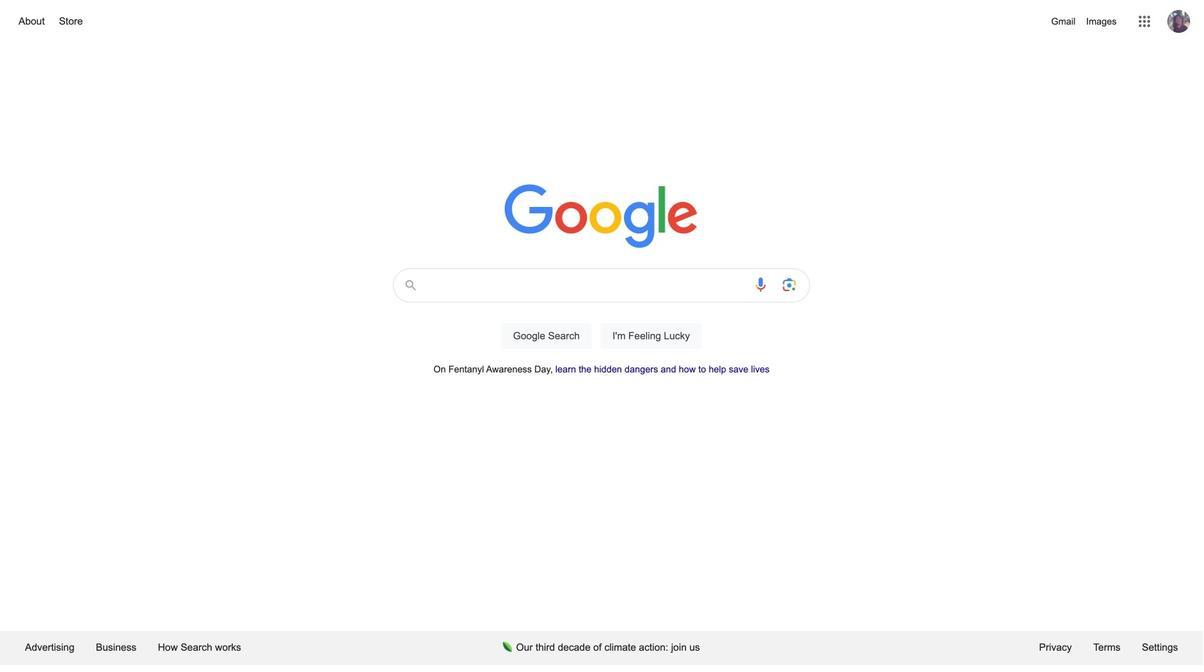 Task type: describe. For each thing, give the bounding box(es) containing it.
search by voice image
[[752, 276, 769, 293]]

google image
[[504, 184, 699, 250]]



Task type: vqa. For each thing, say whether or not it's contained in the screenshot.
Search by voice icon
yes



Task type: locate. For each thing, give the bounding box(es) containing it.
None search field
[[14, 264, 1189, 366]]

search by image image
[[781, 276, 798, 293]]



